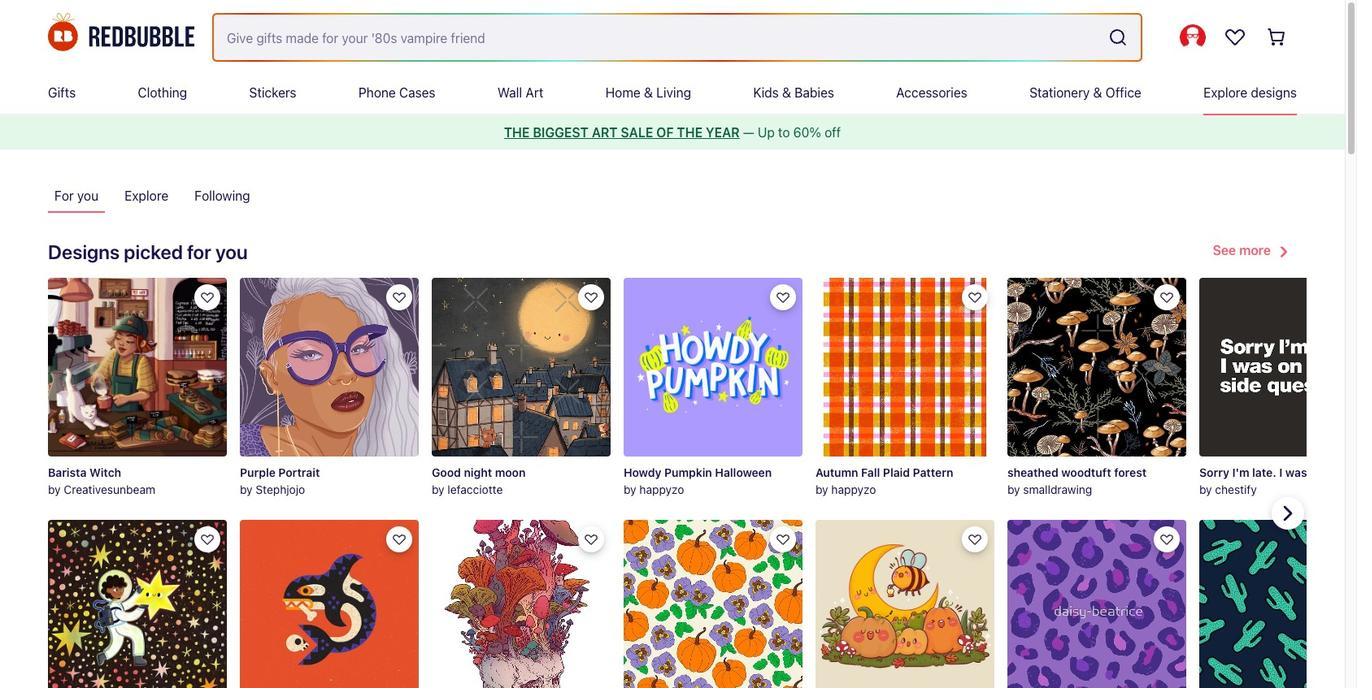 Task type: describe. For each thing, give the bounding box(es) containing it.
moon
[[495, 466, 526, 480]]

sale
[[621, 125, 653, 140]]

explore for explore
[[125, 189, 168, 203]]

accessories link
[[896, 72, 968, 114]]

designs
[[1251, 85, 1297, 100]]

& for living
[[644, 85, 653, 100]]

designs picked for you
[[48, 241, 248, 263]]

stationery & office link
[[1030, 72, 1142, 114]]

good night moon by lefacciotte
[[432, 466, 526, 497]]

see
[[1213, 243, 1236, 258]]

purple portrait by stephjojo
[[240, 466, 320, 497]]

for you link
[[48, 179, 105, 213]]

explore designs
[[1204, 85, 1297, 100]]

home
[[606, 85, 641, 100]]

0 horizontal spatial you
[[77, 189, 99, 203]]

for
[[187, 241, 211, 263]]

by inside the sheathed woodtuft forest by smalldrawing
[[1008, 483, 1020, 497]]

wall art
[[498, 85, 543, 100]]

stephjojo
[[256, 483, 305, 497]]

on
[[1310, 466, 1324, 480]]

night
[[464, 466, 492, 480]]

by inside sorry i'm late. i was on a side by chestify
[[1199, 483, 1212, 497]]

explore designs link
[[1204, 72, 1297, 114]]

stationery & office
[[1030, 85, 1142, 100]]

home & living
[[606, 85, 691, 100]]

sheathed
[[1008, 466, 1059, 480]]

following link
[[188, 179, 257, 213]]

purple
[[240, 466, 276, 480]]

gifts
[[48, 85, 76, 100]]

portrait
[[278, 466, 320, 480]]

autumn
[[816, 466, 858, 480]]

clothing
[[138, 85, 187, 100]]

witch
[[89, 466, 121, 480]]

for you
[[54, 189, 99, 203]]

by inside barista witch by creativesunbeam
[[48, 483, 61, 497]]

of
[[656, 125, 674, 140]]

for
[[54, 189, 74, 203]]

by inside good night moon by lefacciotte
[[432, 483, 445, 497]]

office
[[1106, 85, 1142, 100]]

phone cases
[[358, 85, 436, 100]]

home & living link
[[606, 72, 691, 114]]

2 the from the left
[[677, 125, 703, 140]]

the biggest art sale of the year — up to 60% off
[[504, 125, 841, 140]]

the biggest art sale of the year link
[[504, 125, 740, 140]]

pattern
[[913, 466, 953, 480]]

see more link
[[1213, 239, 1297, 265]]

sorry
[[1199, 466, 1230, 480]]

kids
[[753, 85, 779, 100]]

explore link
[[118, 179, 175, 213]]

chestify
[[1215, 483, 1257, 497]]

kids & babies
[[753, 85, 834, 100]]

1 horizontal spatial you
[[215, 241, 248, 263]]

side
[[1336, 466, 1357, 480]]

wall
[[498, 85, 522, 100]]

autumn fall plaid pattern by happyzo
[[816, 466, 953, 497]]

smalldrawing
[[1023, 483, 1092, 497]]

to
[[778, 125, 790, 140]]



Task type: locate. For each thing, give the bounding box(es) containing it.
1 horizontal spatial &
[[782, 85, 791, 100]]

off
[[825, 125, 841, 140]]

explore up the designs picked for you
[[125, 189, 168, 203]]

picked
[[124, 241, 183, 263]]

wall art link
[[498, 72, 543, 114]]

explore inside menu bar
[[1204, 85, 1248, 100]]

4 by from the left
[[624, 483, 636, 497]]

barista
[[48, 466, 87, 480]]

the down wall art
[[504, 125, 530, 140]]

& inside home & living 'link'
[[644, 85, 653, 100]]

1 horizontal spatial happyzo
[[831, 483, 876, 497]]

by
[[48, 483, 61, 497], [240, 483, 253, 497], [432, 483, 445, 497], [624, 483, 636, 497], [816, 483, 828, 497], [1008, 483, 1020, 497], [1199, 483, 1212, 497]]

1 & from the left
[[644, 85, 653, 100]]

following
[[195, 189, 250, 203]]

stickers link
[[249, 72, 296, 114]]

kids & babies link
[[753, 72, 834, 114]]

60%
[[793, 125, 821, 140]]

fall
[[861, 466, 880, 480]]

menu bar containing gifts
[[48, 72, 1297, 114]]

7 by from the left
[[1199, 483, 1212, 497]]

explore for explore designs
[[1204, 85, 1248, 100]]

explore
[[1204, 85, 1248, 100], [125, 189, 168, 203]]

the right of
[[677, 125, 703, 140]]

None field
[[214, 14, 1141, 60]]

0 horizontal spatial the
[[504, 125, 530, 140]]

living
[[656, 85, 691, 100]]

1 vertical spatial you
[[215, 241, 248, 263]]

phone
[[358, 85, 396, 100]]

3 by from the left
[[432, 483, 445, 497]]

gifts link
[[48, 72, 76, 114]]

designs
[[48, 241, 120, 263]]

5 by from the left
[[816, 483, 828, 497]]

you right for on the left top of the page
[[77, 189, 99, 203]]

i
[[1279, 466, 1283, 480]]

by inside autumn fall plaid pattern by happyzo
[[816, 483, 828, 497]]

clothing link
[[138, 72, 187, 114]]

cases
[[399, 85, 436, 100]]

by down howdy
[[624, 483, 636, 497]]

by inside the purple portrait by stephjojo
[[240, 483, 253, 497]]

& left living
[[644, 85, 653, 100]]

accessories
[[896, 85, 968, 100]]

& right kids
[[782, 85, 791, 100]]

sorry i'm late. i was on a side by chestify
[[1199, 466, 1357, 497]]

woodtuft
[[1062, 466, 1111, 480]]

stickers
[[249, 85, 296, 100]]

& inside stationery & office link
[[1093, 85, 1102, 100]]

the
[[504, 125, 530, 140], [677, 125, 703, 140]]

see more
[[1213, 243, 1271, 258]]

art
[[592, 125, 618, 140]]

3 & from the left
[[1093, 85, 1102, 100]]

&
[[644, 85, 653, 100], [782, 85, 791, 100], [1093, 85, 1102, 100]]

by down "sheathed"
[[1008, 483, 1020, 497]]

0 horizontal spatial &
[[644, 85, 653, 100]]

happyzo inside autumn fall plaid pattern by happyzo
[[831, 483, 876, 497]]

creativesunbeam
[[64, 483, 155, 497]]

up
[[758, 125, 775, 140]]

pumpkin
[[664, 466, 712, 480]]

1 by from the left
[[48, 483, 61, 497]]

by down purple
[[240, 483, 253, 497]]

by down good
[[432, 483, 445, 497]]

howdy
[[624, 466, 661, 480]]

happyzo inside howdy pumpkin halloween by happyzo
[[640, 483, 684, 497]]

6 by from the left
[[1008, 483, 1020, 497]]

a
[[1327, 466, 1333, 480]]

Search term search field
[[214, 14, 1102, 60]]

biggest
[[533, 125, 589, 140]]

1 vertical spatial explore
[[125, 189, 168, 203]]

2 horizontal spatial &
[[1093, 85, 1102, 100]]

menu bar
[[48, 72, 1297, 114]]

by inside howdy pumpkin halloween by happyzo
[[624, 483, 636, 497]]

0 vertical spatial you
[[77, 189, 99, 203]]

0 vertical spatial explore
[[1204, 85, 1248, 100]]

—
[[743, 125, 754, 140]]

1 happyzo from the left
[[640, 483, 684, 497]]

art
[[526, 85, 543, 100]]

2 by from the left
[[240, 483, 253, 497]]

year
[[706, 125, 740, 140]]

stationery
[[1030, 85, 1090, 100]]

0 horizontal spatial explore
[[125, 189, 168, 203]]

& left office
[[1093, 85, 1102, 100]]

1 the from the left
[[504, 125, 530, 140]]

babies
[[795, 85, 834, 100]]

you right for
[[215, 241, 248, 263]]

& for office
[[1093, 85, 1102, 100]]

more
[[1239, 243, 1271, 258]]

phone cases link
[[358, 72, 436, 114]]

happyzo down howdy
[[640, 483, 684, 497]]

happyzo
[[640, 483, 684, 497], [831, 483, 876, 497]]

1 horizontal spatial explore
[[1204, 85, 1248, 100]]

by down barista
[[48, 483, 61, 497]]

& for babies
[[782, 85, 791, 100]]

halloween
[[715, 466, 772, 480]]

sheathed woodtuft forest by smalldrawing
[[1008, 466, 1147, 497]]

was
[[1286, 466, 1307, 480]]

0 horizontal spatial happyzo
[[640, 483, 684, 497]]

by down autumn
[[816, 483, 828, 497]]

you
[[77, 189, 99, 203], [215, 241, 248, 263]]

& inside kids & babies "link"
[[782, 85, 791, 100]]

late.
[[1252, 466, 1276, 480]]

explore left designs
[[1204, 85, 1248, 100]]

good
[[432, 466, 461, 480]]

2 & from the left
[[782, 85, 791, 100]]

i'm
[[1232, 466, 1250, 480]]

by down sorry
[[1199, 483, 1212, 497]]

lefacciotte
[[448, 483, 503, 497]]

2 happyzo from the left
[[831, 483, 876, 497]]

happyzo down autumn
[[831, 483, 876, 497]]

1 horizontal spatial the
[[677, 125, 703, 140]]

barista witch by creativesunbeam
[[48, 466, 155, 497]]

forest
[[1114, 466, 1147, 480]]

plaid
[[883, 466, 910, 480]]

howdy pumpkin halloween by happyzo
[[624, 466, 772, 497]]



Task type: vqa. For each thing, say whether or not it's contained in the screenshot.
By in the Good night moon by lefacciotte
yes



